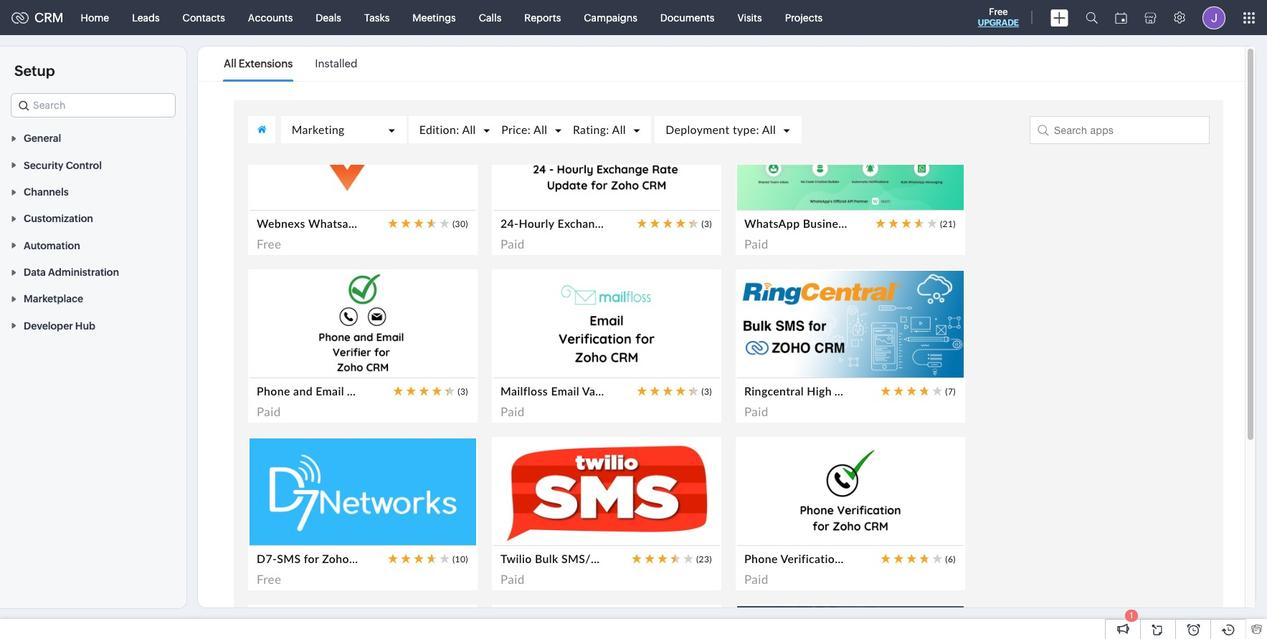 Task type: locate. For each thing, give the bounding box(es) containing it.
all extensions link
[[224, 47, 293, 80]]

profile element
[[1194, 0, 1235, 35]]

developer hub
[[24, 320, 95, 332]]

tasks link
[[353, 0, 401, 35]]

installed link
[[315, 47, 358, 80]]

1
[[1130, 612, 1134, 620]]

profile image
[[1203, 6, 1226, 29]]

security
[[24, 160, 64, 171]]

automation
[[24, 240, 80, 252]]

installed
[[315, 57, 358, 70]]

deals
[[316, 12, 341, 23]]

data administration button
[[0, 259, 187, 286]]

channels button
[[0, 178, 187, 205]]

setup
[[14, 62, 55, 79]]

search element
[[1077, 0, 1107, 35]]

security control button
[[0, 152, 187, 178]]

reports
[[525, 12, 561, 23]]

contacts
[[183, 12, 225, 23]]

create menu element
[[1042, 0, 1077, 35]]

customization
[[24, 213, 93, 225]]

home
[[81, 12, 109, 23]]

reports link
[[513, 0, 573, 35]]

free
[[989, 6, 1008, 17]]

tasks
[[364, 12, 390, 23]]

create menu image
[[1051, 9, 1069, 26]]

documents
[[661, 12, 715, 23]]

campaigns
[[584, 12, 638, 23]]

search image
[[1086, 11, 1098, 24]]

extensions
[[239, 57, 293, 70]]

control
[[66, 160, 102, 171]]

leads
[[132, 12, 160, 23]]

data
[[24, 267, 46, 278]]

upgrade
[[978, 18, 1019, 28]]

marketplace
[[24, 294, 83, 305]]

calls
[[479, 12, 502, 23]]

None field
[[11, 93, 176, 118]]

accounts link
[[237, 0, 304, 35]]

documents link
[[649, 0, 726, 35]]



Task type: describe. For each thing, give the bounding box(es) containing it.
hub
[[75, 320, 95, 332]]

free upgrade
[[978, 6, 1019, 28]]

developer
[[24, 320, 73, 332]]

all extensions
[[224, 57, 293, 70]]

meetings
[[413, 12, 456, 23]]

general button
[[0, 125, 187, 152]]

projects
[[785, 12, 823, 23]]

crm
[[34, 10, 64, 25]]

logo image
[[11, 12, 29, 23]]

meetings link
[[401, 0, 468, 35]]

all
[[224, 57, 237, 70]]

security control
[[24, 160, 102, 171]]

crm link
[[11, 10, 64, 25]]

calls link
[[468, 0, 513, 35]]

customization button
[[0, 205, 187, 232]]

data administration
[[24, 267, 119, 278]]

calendar image
[[1115, 12, 1128, 23]]

accounts
[[248, 12, 293, 23]]

administration
[[48, 267, 119, 278]]

leads link
[[121, 0, 171, 35]]

projects link
[[774, 0, 834, 35]]

channels
[[24, 187, 69, 198]]

visits
[[738, 12, 762, 23]]

campaigns link
[[573, 0, 649, 35]]

marketplace button
[[0, 286, 187, 312]]

deals link
[[304, 0, 353, 35]]

contacts link
[[171, 0, 237, 35]]

visits link
[[726, 0, 774, 35]]

automation button
[[0, 232, 187, 259]]

home link
[[69, 0, 121, 35]]

Search text field
[[11, 94, 175, 117]]

developer hub button
[[0, 312, 187, 339]]

general
[[24, 133, 61, 144]]



